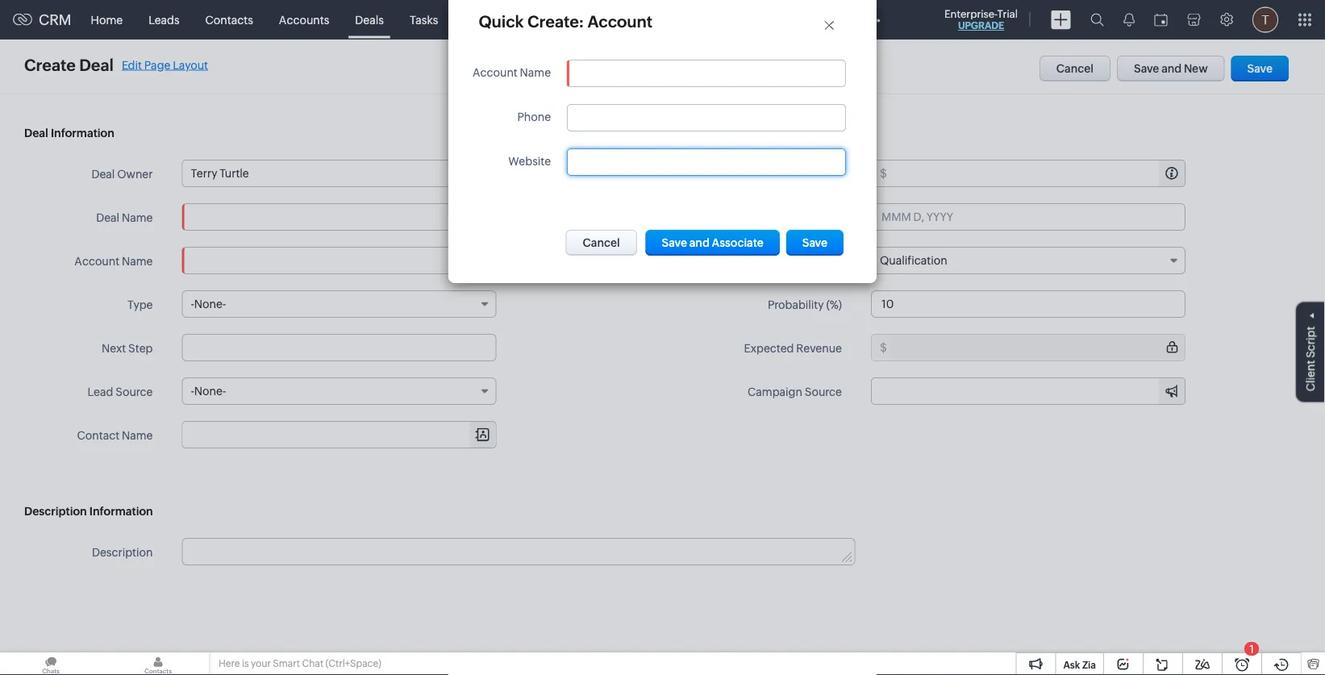 Task type: describe. For each thing, give the bounding box(es) containing it.
meetings
[[464, 13, 513, 26]]

save and new
[[1134, 62, 1208, 75]]

ask
[[1063, 659, 1080, 670]]

cancel button
[[1039, 56, 1111, 81]]

cancel
[[1056, 62, 1094, 75]]

campaign
[[748, 385, 802, 398]]

owner
[[117, 167, 153, 180]]

save and new button
[[1117, 56, 1225, 81]]

calls link
[[526, 0, 577, 39]]

your
[[251, 658, 271, 669]]

type
[[127, 298, 153, 311]]

campaign source
[[748, 385, 842, 398]]

new
[[1184, 62, 1208, 75]]

layout
[[173, 58, 208, 71]]

amount
[[799, 167, 842, 180]]

source for campaign source
[[805, 385, 842, 398]]

home
[[91, 13, 123, 26]]

next
[[102, 342, 126, 354]]

deal left "edit" at the top of page
[[79, 56, 114, 74]]

chats image
[[0, 652, 102, 675]]

source for lead source
[[116, 385, 153, 398]]

information for description information
[[89, 505, 153, 518]]

page
[[144, 58, 170, 71]]

reports link
[[577, 0, 644, 39]]

projects link
[[788, 0, 856, 39]]

smart
[[273, 658, 300, 669]]

save button
[[1231, 56, 1289, 81]]

probability
[[768, 298, 824, 311]]

information for deal information
[[51, 127, 114, 140]]

leads
[[149, 13, 180, 26]]

contacts link
[[192, 0, 266, 39]]

home link
[[78, 0, 136, 39]]

enterprise-trial upgrade
[[944, 8, 1018, 31]]

contacts
[[205, 13, 253, 26]]

1 vertical spatial account name
[[74, 254, 153, 267]]

1
[[1249, 642, 1254, 655]]

deal name
[[96, 211, 153, 224]]

accounts link
[[266, 0, 342, 39]]

phone
[[517, 110, 551, 123]]

deal for deal owner
[[91, 167, 115, 180]]

website
[[508, 155, 551, 168]]

0 vertical spatial account name
[[473, 66, 551, 79]]

reports
[[590, 13, 631, 26]]

quick create: account
[[479, 12, 653, 31]]

0 horizontal spatial account
[[74, 254, 119, 267]]

create
[[24, 56, 76, 74]]

contact
[[77, 429, 119, 442]]

projects
[[801, 13, 843, 26]]

name down owner
[[122, 211, 153, 224]]

probability (%)
[[768, 298, 842, 311]]

client
[[1304, 360, 1317, 391]]

client script
[[1304, 326, 1317, 391]]

enterprise-
[[944, 8, 997, 20]]

deal information
[[24, 127, 114, 140]]

deal for deal name
[[96, 211, 119, 224]]

edit page layout link
[[122, 58, 208, 71]]



Task type: vqa. For each thing, say whether or not it's contained in the screenshot.
Save and New's Save
yes



Task type: locate. For each thing, give the bounding box(es) containing it.
deal down deal owner
[[96, 211, 119, 224]]

meetings link
[[451, 0, 526, 39]]

zia
[[1082, 659, 1096, 670]]

0 horizontal spatial source
[[116, 385, 153, 398]]

save right new
[[1247, 62, 1273, 75]]

1 horizontal spatial account name
[[473, 66, 551, 79]]

quick
[[479, 12, 524, 31]]

description information
[[24, 505, 153, 518]]

None button
[[566, 230, 637, 256], [646, 230, 780, 256], [566, 230, 637, 256], [646, 230, 780, 256]]

lead
[[88, 385, 113, 398]]

2 source from the left
[[805, 385, 842, 398]]

source
[[116, 385, 153, 398], [805, 385, 842, 398]]

1 horizontal spatial source
[[805, 385, 842, 398]]

deal
[[79, 56, 114, 74], [24, 127, 48, 140], [91, 167, 115, 180], [96, 211, 119, 224]]

1 source from the left
[[116, 385, 153, 398]]

information down contact name
[[89, 505, 153, 518]]

None submit
[[786, 230, 844, 256]]

save
[[1134, 62, 1159, 75], [1247, 62, 1273, 75]]

None text field
[[889, 160, 1185, 186], [871, 290, 1186, 318], [889, 160, 1185, 186], [871, 290, 1186, 318]]

deals link
[[342, 0, 397, 39]]

accounts
[[279, 13, 329, 26]]

create: account
[[527, 12, 653, 31]]

description for description
[[92, 546, 153, 559]]

0 vertical spatial account
[[473, 66, 518, 79]]

information
[[51, 127, 114, 140], [89, 505, 153, 518]]

next step
[[102, 342, 153, 354]]

account name up phone
[[473, 66, 551, 79]]

ask zia
[[1063, 659, 1096, 670]]

0 horizontal spatial description
[[24, 505, 87, 518]]

(ctrl+space)
[[325, 658, 381, 669]]

edit
[[122, 58, 142, 71]]

1 horizontal spatial save
[[1247, 62, 1273, 75]]

stage
[[811, 254, 842, 267]]

0 vertical spatial description
[[24, 505, 87, 518]]

lead source
[[88, 385, 153, 398]]

(%)
[[826, 298, 842, 311]]

account name
[[473, 66, 551, 79], [74, 254, 153, 267]]

name right contact
[[122, 429, 153, 442]]

account name down the deal name
[[74, 254, 153, 267]]

step
[[128, 342, 153, 354]]

crm
[[39, 11, 71, 28]]

trial
[[997, 8, 1018, 20]]

1 vertical spatial account
[[74, 254, 119, 267]]

1 vertical spatial description
[[92, 546, 153, 559]]

2 save from the left
[[1247, 62, 1273, 75]]

name up phone
[[520, 66, 551, 79]]

name up type
[[122, 254, 153, 267]]

0 horizontal spatial save
[[1134, 62, 1159, 75]]

description
[[24, 505, 87, 518], [92, 546, 153, 559]]

save for save and new
[[1134, 62, 1159, 75]]

contacts image
[[107, 652, 209, 675]]

and
[[1162, 62, 1182, 75]]

MMM D, YYYY text field
[[871, 203, 1186, 231]]

calls
[[539, 13, 564, 26]]

description for description information
[[24, 505, 87, 518]]

account down quick
[[473, 66, 518, 79]]

1 vertical spatial information
[[89, 505, 153, 518]]

deals
[[355, 13, 384, 26]]

source right lead
[[116, 385, 153, 398]]

source right campaign
[[805, 385, 842, 398]]

1 horizontal spatial account
[[473, 66, 518, 79]]

deal down create
[[24, 127, 48, 140]]

information up deal owner
[[51, 127, 114, 140]]

here is your smart chat (ctrl+space)
[[219, 658, 381, 669]]

deal owner
[[91, 167, 153, 180]]

0 vertical spatial information
[[51, 127, 114, 140]]

deal left owner
[[91, 167, 115, 180]]

account
[[473, 66, 518, 79], [74, 254, 119, 267]]

is
[[242, 658, 249, 669]]

upgrade
[[958, 20, 1004, 31]]

0 horizontal spatial account name
[[74, 254, 153, 267]]

chat
[[302, 658, 324, 669]]

deal for deal information
[[24, 127, 48, 140]]

create deal edit page layout
[[24, 56, 208, 74]]

contact name
[[77, 429, 153, 442]]

crm link
[[13, 11, 71, 28]]

script
[[1304, 326, 1317, 358]]

tasks link
[[397, 0, 451, 39]]

here
[[219, 658, 240, 669]]

save left and at the top right of page
[[1134, 62, 1159, 75]]

leads link
[[136, 0, 192, 39]]

1 horizontal spatial description
[[92, 546, 153, 559]]

save for save
[[1247, 62, 1273, 75]]

1 save from the left
[[1134, 62, 1159, 75]]

account down the deal name
[[74, 254, 119, 267]]

name
[[520, 66, 551, 79], [122, 211, 153, 224], [122, 254, 153, 267], [122, 429, 153, 442]]

None text field
[[576, 156, 837, 169], [182, 203, 496, 231], [182, 334, 496, 361], [183, 539, 855, 565], [576, 156, 837, 169], [182, 203, 496, 231], [182, 334, 496, 361], [183, 539, 855, 565]]

tasks
[[410, 13, 438, 26]]



